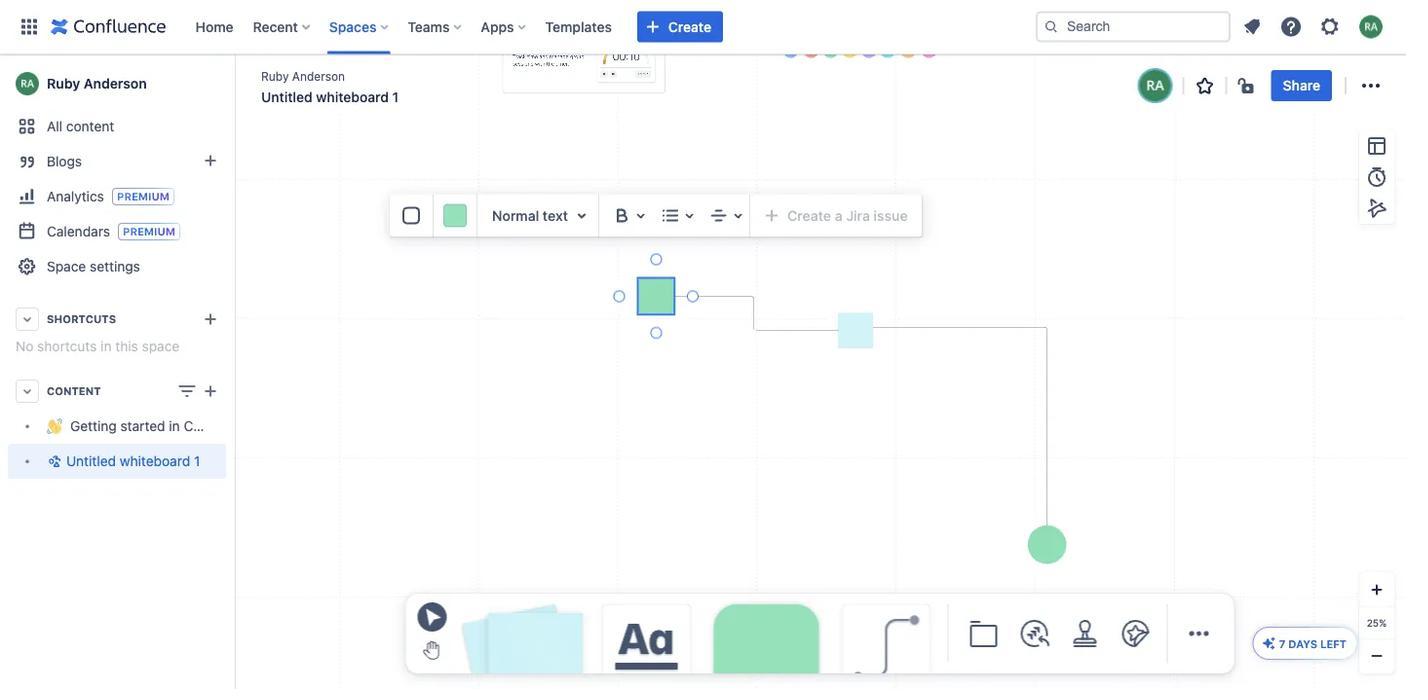 Task type: describe. For each thing, give the bounding box(es) containing it.
content button
[[8, 374, 226, 409]]

space
[[47, 259, 86, 275]]

0 horizontal spatial ruby anderson link
[[8, 64, 226, 103]]

untitled whiteboard 1
[[66, 454, 200, 470]]

change view image
[[175, 380, 199, 403]]

global element
[[12, 0, 1032, 54]]

apps
[[481, 19, 514, 35]]

home
[[195, 19, 233, 35]]

getting
[[70, 419, 117, 435]]

premium image for calendars
[[118, 223, 180, 241]]

7
[[1279, 638, 1286, 651]]

more actions image
[[1359, 74, 1383, 97]]

anderson for ruby anderson
[[84, 76, 147, 92]]

home link
[[190, 11, 239, 42]]

create
[[668, 19, 711, 35]]

untitled whiteboard 1 link
[[8, 444, 226, 479]]

tree inside space element
[[8, 409, 256, 479]]

all content
[[47, 118, 114, 134]]

analytics
[[47, 188, 104, 204]]

1 inside untitled whiteboard 1 link
[[194, 454, 200, 470]]

settings
[[90, 259, 140, 275]]

no restrictions image
[[1236, 74, 1260, 97]]

no shortcuts in this space
[[16, 339, 180, 355]]

appswitcher icon image
[[18, 15, 41, 38]]

your profile and preferences image
[[1359, 15, 1383, 38]]

Search field
[[1036, 11, 1231, 42]]

untitled inside ruby anderson untitled whiteboard 1
[[261, 89, 312, 105]]

7 days left
[[1279, 638, 1347, 651]]

content
[[66, 118, 114, 134]]

content
[[47, 385, 101, 398]]

getting started in confluence link
[[8, 409, 256, 444]]

left
[[1320, 638, 1347, 651]]

teams
[[408, 19, 450, 35]]

space element
[[0, 55, 256, 690]]

1 inside ruby anderson untitled whiteboard 1
[[392, 89, 399, 105]]

help icon image
[[1280, 15, 1303, 38]]

no
[[16, 339, 33, 355]]

space
[[142, 339, 180, 355]]

untitled inside space element
[[66, 454, 116, 470]]

shortcuts
[[37, 339, 97, 355]]

confluence
[[184, 419, 256, 435]]

blogs
[[47, 153, 82, 170]]

apps button
[[475, 11, 534, 42]]

all
[[47, 118, 62, 134]]

star image
[[1193, 74, 1217, 97]]

create a blog image
[[199, 149, 222, 172]]

calendars
[[47, 223, 110, 239]]

7 days left button
[[1254, 629, 1357, 660]]

ruby anderson
[[47, 76, 147, 92]]

teams button
[[402, 11, 469, 42]]

anderson for ruby anderson untitled whiteboard 1
[[292, 69, 345, 83]]

ruby for ruby anderson untitled whiteboard 1
[[261, 69, 289, 83]]

ruby for ruby anderson
[[47, 76, 80, 92]]

create content image
[[199, 380, 222, 403]]



Task type: vqa. For each thing, say whether or not it's contained in the screenshot.
Ruby inside the Space Element
yes



Task type: locate. For each thing, give the bounding box(es) containing it.
analytics link
[[8, 179, 226, 214]]

1 down spaces popup button
[[392, 89, 399, 105]]

space settings
[[47, 259, 140, 275]]

premium icon image
[[1262, 636, 1277, 652]]

recent button
[[247, 11, 318, 42]]

whiteboard down spaces on the left top of the page
[[316, 89, 389, 105]]

1 horizontal spatial ruby
[[261, 69, 289, 83]]

templates
[[545, 19, 612, 35]]

search image
[[1044, 19, 1059, 35]]

recent
[[253, 19, 298, 35]]

untitled right collapse sidebar icon
[[261, 89, 312, 105]]

tree
[[8, 409, 256, 479]]

share
[[1283, 77, 1320, 94]]

shortcuts
[[47, 313, 116, 326]]

create button
[[637, 11, 723, 42]]

1 vertical spatial whiteboard
[[120, 454, 190, 470]]

anderson down spaces on the left top of the page
[[292, 69, 345, 83]]

ruby anderson link
[[8, 64, 226, 103], [261, 68, 345, 84]]

1 horizontal spatial ruby anderson link
[[261, 68, 345, 84]]

1 horizontal spatial anderson
[[292, 69, 345, 83]]

0 horizontal spatial in
[[101, 339, 112, 355]]

ruby anderson untitled whiteboard 1
[[261, 69, 399, 105]]

space settings link
[[8, 249, 226, 285]]

ruby anderson image
[[1140, 70, 1171, 101]]

banner
[[0, 0, 1406, 55]]

spaces
[[329, 19, 377, 35]]

in left "this"
[[101, 339, 112, 355]]

this
[[115, 339, 138, 355]]

in for shortcuts
[[101, 339, 112, 355]]

ruby anderson link up all content link
[[8, 64, 226, 103]]

banner containing home
[[0, 0, 1406, 55]]

in
[[101, 339, 112, 355], [169, 419, 180, 435]]

ruby
[[261, 69, 289, 83], [47, 76, 80, 92]]

premium image down blogs link
[[112, 188, 174, 206]]

ruby right collapse sidebar icon
[[261, 69, 289, 83]]

premium image
[[112, 188, 174, 206], [118, 223, 180, 241]]

in for started
[[169, 419, 180, 435]]

whiteboard inside ruby anderson untitled whiteboard 1
[[316, 89, 389, 105]]

ruby inside ruby anderson untitled whiteboard 1
[[261, 69, 289, 83]]

spaces button
[[323, 11, 396, 42]]

1 vertical spatial untitled
[[66, 454, 116, 470]]

whiteboard
[[316, 89, 389, 105], [120, 454, 190, 470]]

0 horizontal spatial whiteboard
[[120, 454, 190, 470]]

premium image inside calendars link
[[118, 223, 180, 241]]

0 horizontal spatial 1
[[194, 454, 200, 470]]

premium image down the analytics link
[[118, 223, 180, 241]]

started
[[120, 419, 165, 435]]

0 horizontal spatial ruby
[[47, 76, 80, 92]]

premium image inside the analytics link
[[112, 188, 174, 206]]

0 vertical spatial whiteboard
[[316, 89, 389, 105]]

1 horizontal spatial 1
[[392, 89, 399, 105]]

premium image for analytics
[[112, 188, 174, 206]]

1 vertical spatial in
[[169, 419, 180, 435]]

untitled
[[261, 89, 312, 105], [66, 454, 116, 470]]

in right started at the left bottom of page
[[169, 419, 180, 435]]

1
[[392, 89, 399, 105], [194, 454, 200, 470]]

all content link
[[8, 109, 226, 144]]

settings icon image
[[1319, 15, 1342, 38]]

share button
[[1271, 70, 1332, 101]]

ruby up all
[[47, 76, 80, 92]]

confluence image
[[51, 15, 166, 38], [51, 15, 166, 38]]

calendars link
[[8, 214, 226, 249]]

1 vertical spatial premium image
[[118, 223, 180, 241]]

0 horizontal spatial untitled
[[66, 454, 116, 470]]

collapse sidebar image
[[212, 64, 255, 103]]

whiteboard down getting started in confluence
[[120, 454, 190, 470]]

anderson inside ruby anderson untitled whiteboard 1
[[292, 69, 345, 83]]

notification icon image
[[1241, 15, 1264, 38]]

0 vertical spatial premium image
[[112, 188, 174, 206]]

days
[[1289, 638, 1317, 651]]

tree containing getting started in confluence
[[8, 409, 256, 479]]

templates link
[[539, 11, 618, 42]]

1 horizontal spatial in
[[169, 419, 180, 435]]

1 down confluence
[[194, 454, 200, 470]]

ruby inside ruby anderson link
[[47, 76, 80, 92]]

getting started in confluence
[[70, 419, 256, 435]]

anderson up all content link
[[84, 76, 147, 92]]

1 vertical spatial 1
[[194, 454, 200, 470]]

0 vertical spatial untitled
[[261, 89, 312, 105]]

whiteboard inside tree
[[120, 454, 190, 470]]

1 horizontal spatial untitled
[[261, 89, 312, 105]]

0 vertical spatial in
[[101, 339, 112, 355]]

shortcuts button
[[8, 302, 226, 337]]

anderson
[[292, 69, 345, 83], [84, 76, 147, 92]]

0 vertical spatial 1
[[392, 89, 399, 105]]

blogs link
[[8, 144, 226, 179]]

0 horizontal spatial anderson
[[84, 76, 147, 92]]

untitled down getting
[[66, 454, 116, 470]]

anderson inside space element
[[84, 76, 147, 92]]

add shortcut image
[[199, 308, 222, 331]]

in inside tree
[[169, 419, 180, 435]]

1 horizontal spatial whiteboard
[[316, 89, 389, 105]]

ruby anderson link down "recent" dropdown button
[[261, 68, 345, 84]]



